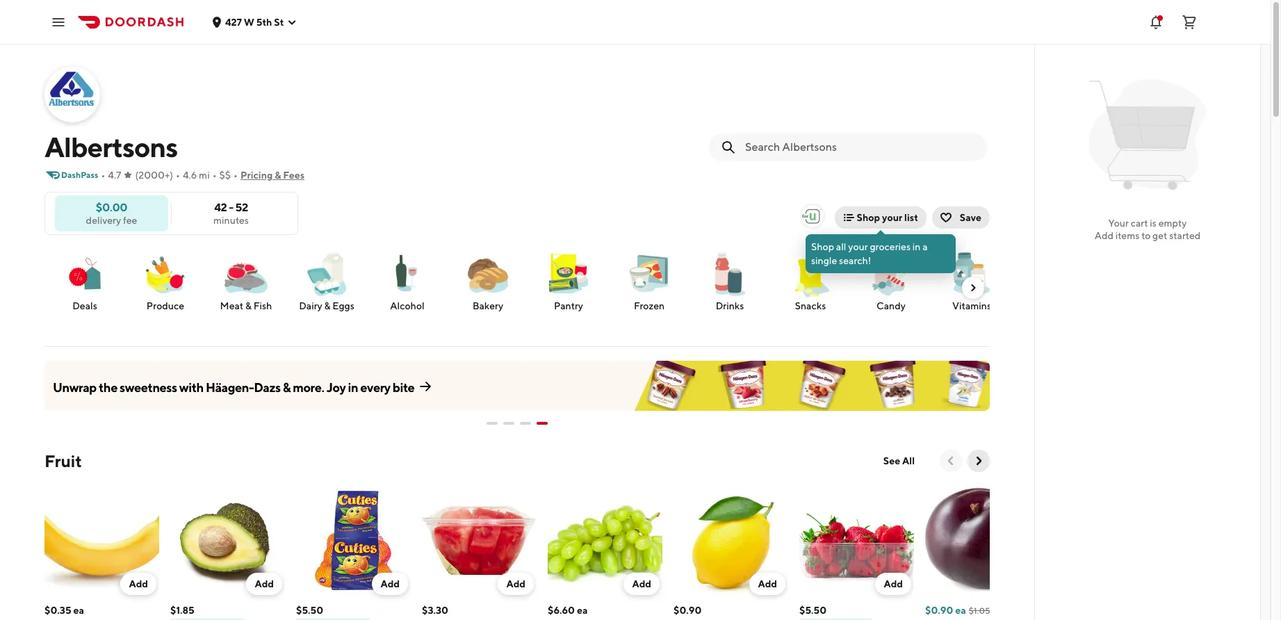Task type: describe. For each thing, give the bounding box(es) containing it.
$0.35 ea
[[44, 605, 84, 616]]

$$
[[219, 170, 231, 181]]

427
[[225, 16, 242, 27]]

$1.85
[[170, 605, 194, 616]]

-
[[229, 201, 233, 214]]

shop all your groceries in a single search!
[[811, 241, 928, 266]]

your inside shop all your groceries in a single search!
[[848, 241, 868, 252]]

is
[[1150, 218, 1157, 229]]

shop your list button
[[835, 206, 926, 229]]

42 - 52 minutes
[[213, 201, 249, 226]]

a
[[923, 241, 928, 252]]

pricing & fees button
[[240, 164, 304, 186]]

items
[[1116, 230, 1140, 241]]

pricing
[[240, 170, 273, 181]]

see
[[883, 455, 900, 466]]

427 w 5th st button
[[211, 16, 298, 27]]

dairy & eggs
[[299, 300, 354, 311]]

fruit
[[44, 451, 82, 471]]

dairy & eggs link
[[292, 249, 361, 313]]

candy link
[[856, 249, 926, 313]]

candy
[[877, 300, 906, 311]]

$6.60
[[548, 605, 575, 616]]

vitamins
[[952, 300, 991, 311]]

add for banana (each) image in the left of the page
[[129, 578, 148, 589]]

produce
[[147, 300, 184, 311]]

4 • from the left
[[234, 170, 238, 181]]

52
[[235, 201, 248, 214]]

bakery image
[[463, 249, 513, 299]]

3 • from the left
[[212, 170, 217, 181]]

drinks link
[[695, 249, 765, 313]]

drinks
[[716, 300, 744, 311]]

deals
[[72, 300, 97, 311]]

pantry link
[[534, 249, 603, 313]]

all
[[836, 241, 846, 252]]

5th
[[256, 16, 272, 27]]

4.7
[[108, 170, 121, 181]]

dairy & eggs image
[[302, 249, 352, 299]]

42
[[214, 201, 227, 214]]

fish
[[253, 300, 272, 311]]

snacks
[[795, 300, 826, 311]]

$1.05
[[969, 605, 990, 616]]

snacks image
[[785, 249, 836, 299]]

save
[[960, 212, 981, 223]]

your inside 'shop your list' button
[[882, 212, 902, 223]]

get
[[1153, 230, 1167, 241]]

add for strawberries (pack) image
[[884, 578, 903, 589]]

notification bell image
[[1148, 14, 1164, 30]]

dazs
[[254, 380, 281, 395]]

fee
[[123, 214, 137, 226]]

joy
[[326, 380, 346, 395]]

alcohol image
[[382, 249, 432, 298]]

candy image
[[866, 249, 916, 299]]

banana (each) image
[[44, 483, 159, 598]]

single
[[811, 255, 837, 266]]

1 vertical spatial in
[[348, 380, 358, 395]]

frozen
[[634, 300, 665, 311]]

albertsons
[[44, 131, 177, 163]]

cotton candy grapes (bunch) image
[[548, 483, 662, 598]]

produce link
[[131, 249, 200, 313]]

meat & fish image
[[221, 249, 271, 299]]

started
[[1169, 230, 1201, 241]]

sweetness
[[120, 380, 177, 395]]

shop all your groceries in a single search! tooltip
[[806, 230, 956, 273]]

large lemon image
[[674, 483, 788, 598]]

$6.60 ea
[[548, 605, 588, 616]]

$3.30
[[422, 605, 448, 616]]

the
[[99, 380, 117, 395]]

albertsons image
[[46, 68, 99, 121]]

ea for $6.60
[[577, 605, 588, 616]]

0 items, open order cart image
[[1181, 14, 1198, 30]]

add for large lemon image at the right
[[758, 578, 777, 589]]



Task type: locate. For each thing, give the bounding box(es) containing it.
cart
[[1131, 218, 1148, 229]]

meat & fish
[[220, 300, 272, 311]]

(2000+)
[[135, 170, 173, 181]]

fruit link
[[44, 450, 82, 472]]

your up search!
[[848, 241, 868, 252]]

add
[[1095, 230, 1114, 241], [129, 578, 148, 589], [255, 578, 274, 589], [381, 578, 400, 589], [506, 578, 525, 589], [632, 578, 651, 589], [758, 578, 777, 589], [884, 578, 903, 589]]

w
[[244, 16, 254, 27]]

0 vertical spatial shop
[[857, 212, 880, 223]]

$5.50 for strawberries (pack) image
[[799, 605, 827, 616]]

$0.90 ea $1.05
[[925, 605, 990, 616]]

1 horizontal spatial $0.90
[[925, 605, 953, 616]]

add for cotton candy grapes (bunch) image
[[632, 578, 651, 589]]

2 horizontal spatial ea
[[955, 605, 966, 616]]

dairy
[[299, 300, 322, 311]]

with
[[179, 380, 203, 395]]

ea for $0.90
[[955, 605, 966, 616]]

deals link
[[50, 249, 120, 313]]

shop for shop your list
[[857, 212, 880, 223]]

0 horizontal spatial $0.90
[[674, 605, 702, 616]]

see all
[[883, 455, 915, 466]]

$5.50
[[296, 605, 323, 616], [799, 605, 827, 616]]

unwrap
[[53, 380, 97, 395]]

ea right $6.60
[[577, 605, 588, 616]]

0 horizontal spatial shop
[[811, 241, 834, 252]]

ea right $0.35
[[73, 605, 84, 616]]

0 horizontal spatial $5.50
[[296, 605, 323, 616]]

add button
[[121, 573, 156, 595], [121, 573, 156, 595], [246, 573, 282, 595], [246, 573, 282, 595], [372, 573, 408, 595], [372, 573, 408, 595], [498, 573, 534, 595], [498, 573, 534, 595], [624, 573, 660, 595], [624, 573, 660, 595], [750, 573, 785, 595], [750, 573, 785, 595], [875, 573, 911, 595], [875, 573, 911, 595]]

fees
[[283, 170, 304, 181]]

1 vertical spatial your
[[848, 241, 868, 252]]

$0.90 for $0.90 ea $1.05
[[925, 605, 953, 616]]

empty
[[1159, 218, 1187, 229]]

unwrap the sweetness with häagen-dazs & more. joy in every bite
[[53, 380, 414, 395]]

your
[[882, 212, 902, 223], [848, 241, 868, 252]]

add for watermelon cup (12 oz) image
[[506, 578, 525, 589]]

save button
[[932, 206, 990, 229]]

groceries
[[870, 241, 911, 252]]

1 horizontal spatial $5.50
[[799, 605, 827, 616]]

• right mi
[[212, 170, 217, 181]]

shop up shop all your groceries in a single search!
[[857, 212, 880, 223]]

427 w 5th st
[[225, 16, 284, 27]]

0 vertical spatial in
[[913, 241, 921, 252]]

1 horizontal spatial in
[[913, 241, 921, 252]]

alcohol
[[390, 300, 424, 311]]

shop
[[857, 212, 880, 223], [811, 241, 834, 252]]

1 vertical spatial shop
[[811, 241, 834, 252]]

see all link
[[875, 450, 923, 472]]

add inside your cart is empty add items to get started
[[1095, 230, 1114, 241]]

ea
[[73, 605, 84, 616], [577, 605, 588, 616], [955, 605, 966, 616]]

to
[[1141, 230, 1151, 241]]

your
[[1108, 218, 1129, 229]]

bite
[[393, 380, 414, 395]]

strawberries (pack) image
[[799, 483, 914, 598]]

shop inside button
[[857, 212, 880, 223]]

shop your list
[[857, 212, 918, 223]]

1 $0.90 from the left
[[674, 605, 702, 616]]

alcohol link
[[373, 249, 442, 313]]

eggs
[[332, 300, 354, 311]]

$0.00 delivery fee
[[86, 201, 137, 226]]

delivery
[[86, 214, 121, 226]]

&
[[275, 170, 281, 181], [245, 300, 252, 311], [324, 300, 331, 311], [283, 380, 291, 395]]

black plum (each) image
[[925, 483, 1040, 598]]

in right joy
[[348, 380, 358, 395]]

in left a
[[913, 241, 921, 252]]

0 horizontal spatial ea
[[73, 605, 84, 616]]

minutes
[[213, 214, 249, 226]]

1 • from the left
[[101, 170, 105, 181]]

• right $$
[[234, 170, 238, 181]]

drinks image
[[705, 249, 755, 299]]

in inside shop all your groceries in a single search!
[[913, 241, 921, 252]]

every
[[360, 380, 390, 395]]

in
[[913, 241, 921, 252], [348, 380, 358, 395]]

produce image
[[140, 249, 190, 299]]

meat & fish link
[[211, 249, 281, 313]]

ea for $0.35
[[73, 605, 84, 616]]

bakery
[[473, 300, 503, 311]]

$0.35
[[44, 605, 71, 616]]

bakery link
[[453, 249, 523, 313]]

previous button of carousel image
[[944, 454, 958, 468]]

1 horizontal spatial your
[[882, 212, 902, 223]]

your cart is empty add items to get started
[[1095, 218, 1201, 241]]

snacks link
[[776, 249, 845, 313]]

Search Albertsons search field
[[745, 140, 976, 155]]

watermelon cup (12 oz) image
[[422, 483, 537, 598]]

• left 4.6
[[176, 170, 180, 181]]

2 • from the left
[[176, 170, 180, 181]]

ea left $1.05
[[955, 605, 966, 616]]

& right dazs
[[283, 380, 291, 395]]

1 horizontal spatial ea
[[577, 605, 588, 616]]

mi
[[199, 170, 210, 181]]

1 $5.50 from the left
[[296, 605, 323, 616]]

& left fees
[[275, 170, 281, 181]]

add for cuties seedless california mandarins (2 lb) 'image'
[[381, 578, 400, 589]]

shop inside shop all your groceries in a single search!
[[811, 241, 834, 252]]

more.
[[293, 380, 324, 395]]

frozen image
[[624, 249, 674, 299]]

& left fish
[[245, 300, 252, 311]]

$0.90
[[674, 605, 702, 616], [925, 605, 953, 616]]

$5.50 for cuties seedless california mandarins (2 lb) 'image'
[[296, 605, 323, 616]]

pantry
[[554, 300, 583, 311]]

all
[[902, 455, 915, 466]]

hass avocado image
[[170, 483, 285, 598]]

st
[[274, 16, 284, 27]]

•
[[101, 170, 105, 181], [176, 170, 180, 181], [212, 170, 217, 181], [234, 170, 238, 181]]

0 horizontal spatial your
[[848, 241, 868, 252]]

shop for shop all your groceries in a single search!
[[811, 241, 834, 252]]

add for hass avocado image
[[255, 578, 274, 589]]

shop up single
[[811, 241, 834, 252]]

logo image
[[801, 205, 823, 227]]

0 vertical spatial your
[[882, 212, 902, 223]]

next button of carousel image
[[972, 454, 986, 468]]

2 ea from the left
[[577, 605, 588, 616]]

your left list
[[882, 212, 902, 223]]

häagen-
[[206, 380, 254, 395]]

open menu image
[[50, 14, 67, 30]]

4.6
[[183, 170, 197, 181]]

dashpass
[[61, 170, 98, 180]]

• left 4.7 on the left of page
[[101, 170, 105, 181]]

search!
[[839, 255, 871, 266]]

empty retail cart image
[[1082, 70, 1213, 200]]

frozen link
[[614, 249, 684, 313]]

& left eggs
[[324, 300, 331, 311]]

pantry image
[[544, 249, 594, 299]]

3 ea from the left
[[955, 605, 966, 616]]

1 horizontal spatial shop
[[857, 212, 880, 223]]

deals image
[[60, 249, 110, 299]]

vitamins link
[[937, 249, 1007, 313]]

0 horizontal spatial in
[[348, 380, 358, 395]]

• 4.6 mi • $$ • pricing & fees
[[176, 170, 304, 181]]

vitamins image
[[947, 249, 997, 299]]

cuties seedless california mandarins (2 lb) image
[[296, 483, 411, 598]]

meat
[[220, 300, 243, 311]]

2 $0.90 from the left
[[925, 605, 953, 616]]

1 ea from the left
[[73, 605, 84, 616]]

$0.90 for $0.90
[[674, 605, 702, 616]]

$0.00
[[96, 201, 127, 214]]

next image
[[968, 282, 979, 293]]

2 $5.50 from the left
[[799, 605, 827, 616]]

list
[[904, 212, 918, 223]]



Task type: vqa. For each thing, say whether or not it's contained in the screenshot.
the Shop related to Shop all your groceries in a single search!
yes



